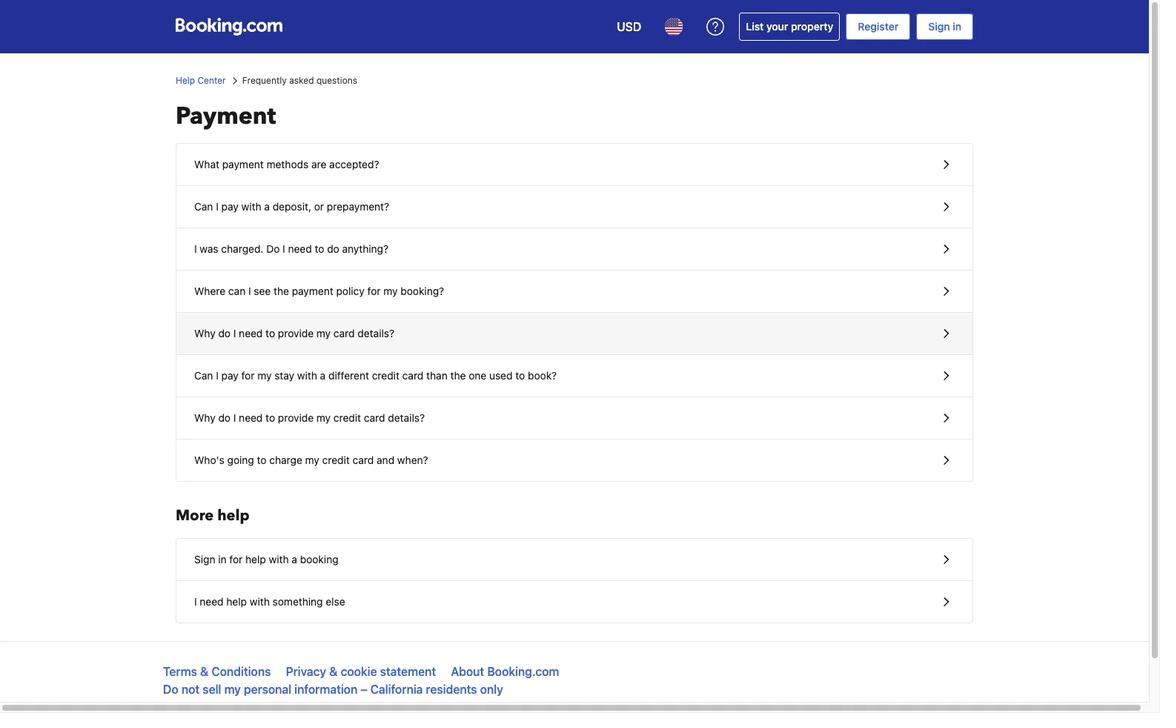 Task type: describe. For each thing, give the bounding box(es) containing it.
with inside sign in for help with a booking link
[[269, 553, 289, 566]]

where
[[194, 285, 226, 297]]

what payment methods are accepted?
[[194, 158, 379, 171]]

sell
[[203, 683, 221, 696]]

why do i need to provide my card details?
[[194, 327, 395, 340]]

0 vertical spatial help
[[217, 506, 250, 526]]

was
[[200, 242, 218, 255]]

why do i need to provide my card details? button
[[176, 313, 973, 355]]

more help
[[176, 506, 250, 526]]

list your property link
[[739, 13, 840, 41]]

sign for sign in for help with a booking
[[194, 553, 215, 566]]

not
[[181, 683, 200, 696]]

are
[[311, 158, 327, 171]]

i up was
[[216, 200, 219, 213]]

& for terms
[[200, 665, 209, 678]]

center
[[198, 75, 226, 86]]

when?
[[397, 454, 428, 466]]

asked
[[289, 75, 314, 86]]

prepayment?
[[327, 200, 389, 213]]

in for sign in
[[953, 20, 962, 33]]

register link
[[846, 13, 911, 40]]

your
[[767, 20, 788, 33]]

more
[[176, 506, 214, 526]]

2 vertical spatial a
[[292, 553, 297, 566]]

i was charged. do i need to do anything?
[[194, 242, 389, 255]]

credit inside can i pay for my stay with a different credit card than the one used to book? button
[[372, 369, 400, 382]]

help center
[[176, 75, 226, 86]]

conditions
[[212, 665, 271, 678]]

about booking.com link
[[451, 665, 559, 678]]

–
[[361, 683, 368, 696]]

i left stay
[[216, 369, 219, 382]]

sign in for help with a booking
[[194, 553, 339, 566]]

accepted?
[[329, 158, 379, 171]]

sign in for help with a booking button
[[176, 539, 973, 581]]

register
[[858, 20, 899, 33]]

what
[[194, 158, 219, 171]]

where can i see the payment policy for my booking?
[[194, 285, 444, 297]]

can for can i pay with a deposit, or prepayment?
[[194, 200, 213, 213]]

else
[[326, 595, 345, 608]]

my left stay
[[257, 369, 272, 382]]

can i pay with a deposit, or prepayment?
[[194, 200, 389, 213]]

card inside button
[[334, 327, 355, 340]]

0 vertical spatial the
[[274, 285, 289, 297]]

to down see
[[266, 327, 275, 340]]

pay for for
[[221, 369, 239, 382]]

i up terms
[[194, 595, 197, 608]]

booking.com online hotel reservations image
[[176, 18, 282, 36]]

do for why do i need to provide my credit card details?
[[218, 411, 231, 424]]

anything?
[[342, 242, 389, 255]]

0 vertical spatial for
[[367, 285, 381, 297]]

terms
[[163, 665, 197, 678]]

used
[[489, 369, 513, 382]]

different
[[328, 369, 369, 382]]

methods
[[267, 158, 309, 171]]

information
[[295, 683, 358, 696]]

sign in link
[[917, 13, 973, 40]]

where can i see the payment policy for my booking? button
[[176, 271, 973, 313]]

privacy & cookie statement link
[[286, 665, 436, 678]]

usd
[[617, 20, 642, 33]]

booking?
[[401, 285, 444, 297]]

about
[[451, 665, 484, 678]]

property
[[791, 20, 834, 33]]

terms & conditions link
[[163, 665, 271, 678]]

see
[[254, 285, 271, 297]]

do inside button
[[266, 242, 280, 255]]

card down can i pay for my stay with a different credit card than the one used to book?
[[364, 411, 385, 424]]

2 vertical spatial for
[[229, 553, 243, 566]]

i right charged.
[[283, 242, 285, 255]]

i need help with something else
[[194, 595, 345, 608]]

book?
[[528, 369, 557, 382]]

privacy & cookie statement
[[286, 665, 436, 678]]

details? inside button
[[388, 411, 425, 424]]

0 horizontal spatial a
[[264, 200, 270, 213]]

booking.com
[[487, 665, 559, 678]]

or
[[314, 200, 324, 213]]

about booking.com do not sell my personal information – california residents only
[[163, 665, 559, 696]]

going
[[227, 454, 254, 466]]

frequently asked questions
[[242, 75, 357, 86]]

why for why do i need to provide my card details?
[[194, 327, 216, 340]]

my up who's going to charge my credit card and when?
[[317, 411, 331, 424]]

residents
[[426, 683, 477, 696]]

with inside can i pay with a deposit, or prepayment? button
[[241, 200, 261, 213]]

i left see
[[248, 285, 251, 297]]

why do i need to provide my credit card details? button
[[176, 397, 973, 440]]

do for why do i need to provide my card details?
[[218, 327, 231, 340]]

help center button
[[176, 74, 226, 87]]

cookie
[[341, 665, 377, 678]]

charged.
[[221, 242, 264, 255]]

provide for card
[[278, 327, 314, 340]]

why do i need to provide my credit card details?
[[194, 411, 425, 424]]

who's going to charge my credit card and when?
[[194, 454, 428, 466]]

need up going
[[239, 411, 263, 424]]

frequently
[[242, 75, 287, 86]]

personal
[[244, 683, 292, 696]]

i need help with something else button
[[176, 581, 973, 623]]

provide for credit
[[278, 411, 314, 424]]



Task type: vqa. For each thing, say whether or not it's contained in the screenshot.
Bookings
no



Task type: locate. For each thing, give the bounding box(es) containing it.
than
[[426, 369, 448, 382]]

my inside about booking.com do not sell my personal information – california residents only
[[224, 683, 241, 696]]

provide inside button
[[278, 327, 314, 340]]

why up who's
[[194, 411, 216, 424]]

with left booking
[[269, 553, 289, 566]]

for right policy
[[367, 285, 381, 297]]

1 vertical spatial provide
[[278, 411, 314, 424]]

1 horizontal spatial do
[[266, 242, 280, 255]]

california
[[371, 683, 423, 696]]

credit inside the why do i need to provide my credit card details? button
[[334, 411, 361, 424]]

why inside button
[[194, 411, 216, 424]]

0 vertical spatial do
[[327, 242, 339, 255]]

to up where can i see the payment policy for my booking?
[[315, 242, 324, 255]]

the
[[274, 285, 289, 297], [450, 369, 466, 382]]

& up sell
[[200, 665, 209, 678]]

2 can from the top
[[194, 369, 213, 382]]

can inside can i pay for my stay with a different credit card than the one used to book? button
[[194, 369, 213, 382]]

a left deposit,
[[264, 200, 270, 213]]

0 vertical spatial details?
[[358, 327, 395, 340]]

why for why do i need to provide my credit card details?
[[194, 411, 216, 424]]

the right see
[[274, 285, 289, 297]]

do left anything?
[[327, 242, 339, 255]]

0 vertical spatial payment
[[222, 158, 264, 171]]

my left 'booking?'
[[384, 285, 398, 297]]

2 vertical spatial credit
[[322, 454, 350, 466]]

1 horizontal spatial &
[[329, 665, 338, 678]]

credit left 'and' at the left bottom of the page
[[322, 454, 350, 466]]

0 horizontal spatial the
[[274, 285, 289, 297]]

2 vertical spatial help
[[226, 595, 247, 608]]

do down can
[[218, 327, 231, 340]]

why
[[194, 327, 216, 340], [194, 411, 216, 424]]

1 vertical spatial do
[[163, 683, 178, 696]]

provide up charge
[[278, 411, 314, 424]]

need down see
[[239, 327, 263, 340]]

for
[[367, 285, 381, 297], [241, 369, 255, 382], [229, 553, 243, 566]]

help up i need help with something else
[[245, 553, 266, 566]]

a left different
[[320, 369, 326, 382]]

can i pay for my stay with a different credit card than the one used to book?
[[194, 369, 557, 382]]

1 vertical spatial sign
[[194, 553, 215, 566]]

do left not
[[163, 683, 178, 696]]

to
[[315, 242, 324, 255], [266, 327, 275, 340], [515, 369, 525, 382], [266, 411, 275, 424], [257, 454, 267, 466]]

0 horizontal spatial in
[[218, 553, 227, 566]]

sign right the register on the top
[[928, 20, 950, 33]]

0 vertical spatial a
[[264, 200, 270, 213]]

my inside button
[[317, 327, 331, 340]]

1 can from the top
[[194, 200, 213, 213]]

do inside button
[[218, 411, 231, 424]]

i left was
[[194, 242, 197, 255]]

0 vertical spatial credit
[[372, 369, 400, 382]]

need down sign in for help with a booking
[[200, 595, 224, 608]]

&
[[200, 665, 209, 678], [329, 665, 338, 678]]

statement
[[380, 665, 436, 678]]

card up different
[[334, 327, 355, 340]]

in for sign in for help with a booking
[[218, 553, 227, 566]]

card
[[334, 327, 355, 340], [402, 369, 424, 382], [364, 411, 385, 424], [353, 454, 374, 466]]

a left booking
[[292, 553, 297, 566]]

1 & from the left
[[200, 665, 209, 678]]

1 horizontal spatial in
[[953, 20, 962, 33]]

0 vertical spatial in
[[953, 20, 962, 33]]

privacy
[[286, 665, 326, 678]]

details?
[[358, 327, 395, 340], [388, 411, 425, 424]]

sign in for help with a booking link
[[176, 539, 973, 581]]

1 vertical spatial do
[[218, 327, 231, 340]]

pay for with
[[221, 200, 239, 213]]

details? inside button
[[358, 327, 395, 340]]

my down conditions
[[224, 683, 241, 696]]

1 vertical spatial credit
[[334, 411, 361, 424]]

card left 'and' at the left bottom of the page
[[353, 454, 374, 466]]

payment
[[176, 100, 276, 133]]

pay
[[221, 200, 239, 213], [221, 369, 239, 382]]

with inside can i pay for my stay with a different credit card than the one used to book? button
[[297, 369, 317, 382]]

pay left stay
[[221, 369, 239, 382]]

questions
[[317, 75, 357, 86]]

1 vertical spatial in
[[218, 553, 227, 566]]

list your property
[[746, 20, 834, 33]]

my down where can i see the payment policy for my booking?
[[317, 327, 331, 340]]

can inside can i pay with a deposit, or prepayment? button
[[194, 200, 213, 213]]

2 vertical spatial do
[[218, 411, 231, 424]]

sign for sign in
[[928, 20, 950, 33]]

who's
[[194, 454, 225, 466]]

something
[[273, 595, 323, 608]]

i down can
[[233, 327, 236, 340]]

one
[[469, 369, 487, 382]]

payment inside button
[[292, 285, 333, 297]]

1 provide from the top
[[278, 327, 314, 340]]

1 why from the top
[[194, 327, 216, 340]]

2 pay from the top
[[221, 369, 239, 382]]

can
[[228, 285, 246, 297]]

who's going to charge my credit card and when? button
[[176, 440, 973, 481]]

1 horizontal spatial a
[[292, 553, 297, 566]]

charge
[[269, 454, 302, 466]]

sign inside button
[[194, 553, 215, 566]]

1 vertical spatial for
[[241, 369, 255, 382]]

0 horizontal spatial sign
[[194, 553, 215, 566]]

help
[[217, 506, 250, 526], [245, 553, 266, 566], [226, 595, 247, 608]]

can i pay with a deposit, or prepayment? button
[[176, 186, 973, 228]]

sign down more help
[[194, 553, 215, 566]]

2 provide from the top
[[278, 411, 314, 424]]

1 horizontal spatial sign
[[928, 20, 950, 33]]

payment right what
[[222, 158, 264, 171]]

can
[[194, 200, 213, 213], [194, 369, 213, 382]]

to right going
[[257, 454, 267, 466]]

need
[[288, 242, 312, 255], [239, 327, 263, 340], [239, 411, 263, 424], [200, 595, 224, 608]]

2 horizontal spatial a
[[320, 369, 326, 382]]

provide up stay
[[278, 327, 314, 340]]

0 horizontal spatial do
[[163, 683, 178, 696]]

pay up charged.
[[221, 200, 239, 213]]

0 vertical spatial can
[[194, 200, 213, 213]]

1 vertical spatial help
[[245, 553, 266, 566]]

sign in
[[928, 20, 962, 33]]

do
[[327, 242, 339, 255], [218, 327, 231, 340], [218, 411, 231, 424]]

0 vertical spatial sign
[[928, 20, 950, 33]]

to right used
[[515, 369, 525, 382]]

credit down different
[[334, 411, 361, 424]]

0 vertical spatial provide
[[278, 327, 314, 340]]

0 horizontal spatial payment
[[222, 158, 264, 171]]

what payment methods are accepted? button
[[176, 144, 973, 186]]

with inside i need help with something else button
[[250, 595, 270, 608]]

with left deposit,
[[241, 200, 261, 213]]

with left something
[[250, 595, 270, 608]]

0 vertical spatial why
[[194, 327, 216, 340]]

help
[[176, 75, 195, 86]]

only
[[480, 683, 503, 696]]

can i pay for my stay with a different credit card than the one used to book? button
[[176, 355, 973, 397]]

why inside button
[[194, 327, 216, 340]]

stay
[[275, 369, 294, 382]]

in
[[953, 20, 962, 33], [218, 553, 227, 566]]

credit right different
[[372, 369, 400, 382]]

payment inside "button"
[[222, 158, 264, 171]]

help right more
[[217, 506, 250, 526]]

0 vertical spatial pay
[[221, 200, 239, 213]]

i was charged. do i need to do anything? button
[[176, 228, 973, 271]]

1 vertical spatial pay
[[221, 369, 239, 382]]

the left "one"
[[450, 369, 466, 382]]

details? up can i pay for my stay with a different credit card than the one used to book?
[[358, 327, 395, 340]]

provide
[[278, 327, 314, 340], [278, 411, 314, 424]]

booking
[[300, 553, 339, 566]]

1 horizontal spatial the
[[450, 369, 466, 382]]

do inside about booking.com do not sell my personal information – california residents only
[[163, 683, 178, 696]]

& for privacy
[[329, 665, 338, 678]]

provide inside button
[[278, 411, 314, 424]]

do up who's
[[218, 411, 231, 424]]

& up do not sell my personal information – california residents only "link"
[[329, 665, 338, 678]]

for left stay
[[241, 369, 255, 382]]

1 vertical spatial details?
[[388, 411, 425, 424]]

do
[[266, 242, 280, 255], [163, 683, 178, 696]]

1 vertical spatial can
[[194, 369, 213, 382]]

1 horizontal spatial payment
[[292, 285, 333, 297]]

usd button
[[608, 9, 650, 44]]

and
[[377, 454, 395, 466]]

help down sign in for help with a booking
[[226, 595, 247, 608]]

with right stay
[[297, 369, 317, 382]]

sign
[[928, 20, 950, 33], [194, 553, 215, 566]]

0 horizontal spatial &
[[200, 665, 209, 678]]

deposit,
[[273, 200, 311, 213]]

list
[[746, 20, 764, 33]]

1 vertical spatial a
[[320, 369, 326, 382]]

policy
[[336, 285, 365, 297]]

payment left policy
[[292, 285, 333, 297]]

1 pay from the top
[[221, 200, 239, 213]]

why down where
[[194, 327, 216, 340]]

i up going
[[233, 411, 236, 424]]

need down deposit,
[[288, 242, 312, 255]]

in inside button
[[218, 553, 227, 566]]

0 vertical spatial do
[[266, 242, 280, 255]]

do not sell my personal information – california residents only link
[[163, 683, 503, 696]]

credit inside who's going to charge my credit card and when? button
[[322, 454, 350, 466]]

for down more help
[[229, 553, 243, 566]]

2 why from the top
[[194, 411, 216, 424]]

do right charged.
[[266, 242, 280, 255]]

can for can i pay for my stay with a different credit card than the one used to book?
[[194, 369, 213, 382]]

2 & from the left
[[329, 665, 338, 678]]

1 vertical spatial why
[[194, 411, 216, 424]]

details? up when? at the bottom of the page
[[388, 411, 425, 424]]

terms & conditions
[[163, 665, 271, 678]]

1 vertical spatial the
[[450, 369, 466, 382]]

1 vertical spatial payment
[[292, 285, 333, 297]]

my right charge
[[305, 454, 319, 466]]

card left than
[[402, 369, 424, 382]]

payment
[[222, 158, 264, 171], [292, 285, 333, 297]]

to down stay
[[266, 411, 275, 424]]



